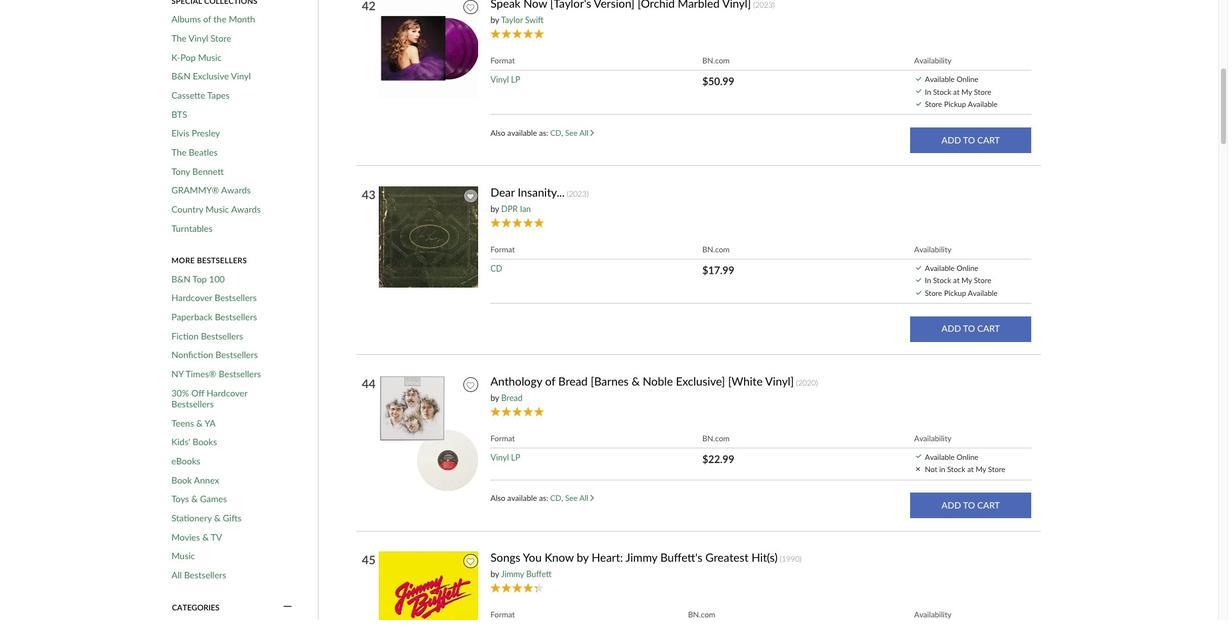 Task type: describe. For each thing, give the bounding box(es) containing it.
[white
[[728, 374, 763, 388]]

stationery
[[171, 513, 212, 524]]

exclusive
[[193, 71, 229, 82]]

movies & tv
[[171, 532, 222, 543]]

store pickup available for $50.99
[[925, 99, 998, 108]]

right image
[[590, 495, 594, 502]]

& for ya
[[196, 418, 203, 429]]

bn.com down buffett's
[[688, 610, 715, 620]]

(2023)
[[567, 189, 589, 199]]

exclusive]
[[676, 374, 725, 388]]

lp for $22.99
[[511, 452, 520, 463]]

availability for $50.99
[[914, 56, 952, 65]]

not in stock at my store
[[925, 465, 1006, 474]]

k-pop music
[[171, 52, 222, 63]]

bn.com for $50.99
[[702, 56, 730, 65]]

the beatles link
[[171, 147, 218, 158]]

teens
[[171, 418, 194, 429]]

buffett's
[[660, 551, 703, 565]]

format for $17.99
[[491, 245, 515, 254]]

all bestsellers
[[171, 570, 226, 581]]

toys
[[171, 494, 189, 505]]

taylor
[[501, 15, 523, 25]]

the beatles
[[171, 147, 218, 158]]

0 vertical spatial awards
[[221, 185, 251, 196]]

available for $22.99
[[925, 452, 955, 461]]

book annex
[[171, 475, 219, 486]]

paperback
[[171, 311, 213, 322]]

vinyl up k-pop music
[[188, 33, 208, 44]]

kids' books link
[[171, 437, 217, 448]]

tapes
[[207, 90, 230, 101]]

also available as: cd , for $22.99
[[491, 494, 565, 503]]

also for $50.99
[[491, 128, 505, 138]]

close modal image
[[916, 467, 920, 471]]

4 check image from the top
[[916, 278, 922, 282]]

categories
[[172, 603, 219, 613]]

paperback bestsellers link
[[171, 311, 257, 323]]

annex
[[194, 475, 219, 486]]

30% off hardcover bestsellers link
[[171, 388, 278, 410]]

by left taylor
[[491, 15, 499, 25]]

grammy® awards link
[[171, 185, 251, 196]]

categories button
[[171, 602, 293, 614]]

2 vertical spatial my store
[[976, 465, 1006, 474]]

elvis presley
[[171, 128, 220, 139]]

, for $50.99
[[561, 128, 563, 138]]

stationery & gifts
[[171, 513, 242, 524]]

fiction
[[171, 330, 199, 341]]

albums
[[171, 14, 201, 25]]

1 vertical spatial cd link
[[491, 263, 502, 274]]

available for $50.99
[[507, 128, 537, 138]]

44
[[362, 377, 376, 391]]

country music awards link
[[171, 204, 261, 215]]

beatles
[[189, 147, 218, 158]]

cd link for $50.99
[[550, 128, 561, 138]]

nonfiction
[[171, 349, 213, 360]]

by inside anthology of bread [barnes & noble exclusive] [white vinyl] (2020) by bread
[[491, 393, 499, 403]]

1 vertical spatial awards
[[231, 204, 261, 215]]

online for anthology of bread [barnes & noble exclusive] [white vinyl]
[[957, 452, 979, 461]]

elvis presley link
[[171, 128, 220, 139]]

bennett
[[192, 166, 224, 177]]

b&n for b&n top 100
[[171, 273, 191, 284]]

$17.99
[[702, 264, 735, 276]]

turntables link
[[171, 223, 212, 234]]

b&n exclusive vinyl
[[171, 71, 251, 82]]

1 online from the top
[[957, 74, 979, 83]]

4 format from the top
[[491, 610, 515, 620]]

bestsellers up the 30% off hardcover bestsellers link at the bottom left
[[219, 369, 261, 379]]

songs you know by heart: jimmy buffett's greatest hit(s) link
[[491, 551, 778, 565]]

bestsellers for hardcover bestsellers
[[215, 292, 257, 303]]

$50.99
[[702, 75, 735, 87]]

toys & games link
[[171, 494, 227, 505]]

in for $17.99
[[925, 276, 931, 285]]

2 vertical spatial music
[[171, 551, 195, 562]]

as: for $50.99
[[539, 128, 548, 138]]

pop
[[180, 52, 196, 63]]

in stock at my store for $17.99
[[925, 276, 991, 285]]

k-pop music link
[[171, 52, 222, 63]]

bestsellers for fiction bestsellers
[[201, 330, 243, 341]]

store for $50.99
[[925, 99, 942, 108]]

book
[[171, 475, 192, 486]]

lp for $50.99
[[511, 74, 520, 85]]

at for $50.99
[[953, 87, 960, 96]]

fiction bestsellers link
[[171, 330, 243, 342]]

of for anthology
[[545, 374, 555, 388]]

in
[[939, 465, 945, 474]]

0 vertical spatial hardcover
[[171, 292, 212, 303]]

see all link for $22.99
[[565, 494, 594, 503]]

4 availability from the top
[[914, 610, 952, 620]]

bread link
[[501, 393, 523, 403]]

ebooks
[[171, 456, 200, 467]]

ya
[[205, 418, 216, 429]]

$17.99 link
[[702, 264, 735, 276]]

, for $22.99
[[561, 494, 563, 503]]

the for the beatles
[[171, 147, 186, 158]]

0 horizontal spatial jimmy
[[501, 569, 524, 579]]

turntables
[[171, 223, 212, 234]]

kids'
[[171, 437, 190, 448]]

movies & tv link
[[171, 532, 222, 543]]

insanity...
[[518, 185, 565, 199]]

nonfiction bestsellers link
[[171, 349, 258, 361]]

speak now [taylor's version] [orchid marbled vinyl] image
[[378, 0, 481, 99]]

teens & ya link
[[171, 418, 216, 429]]

bts link
[[171, 109, 187, 120]]

b&n for b&n exclusive vinyl
[[171, 71, 191, 82]]

all bestsellers link
[[171, 570, 226, 581]]

in stock at my store for $50.99
[[925, 87, 991, 96]]

the vinyl store link
[[171, 33, 231, 44]]

toys & games
[[171, 494, 227, 505]]

& inside anthology of bread [barnes & noble exclusive] [white vinyl] (2020) by bread
[[632, 374, 640, 388]]

ny
[[171, 369, 184, 379]]

b&n top 100 link
[[171, 273, 225, 285]]

nonfiction bestsellers
[[171, 349, 258, 360]]

pickup for $17.99
[[944, 288, 966, 297]]

5 check image from the top
[[916, 455, 922, 459]]

see all for $50.99
[[565, 128, 590, 138]]

(1990)
[[780, 554, 802, 564]]

heart:
[[592, 551, 623, 565]]

book annex link
[[171, 475, 219, 486]]

by down "songs"
[[491, 569, 499, 579]]

1 available online from the top
[[925, 74, 979, 83]]

hardcover bestsellers link
[[171, 292, 257, 304]]

dpr
[[501, 204, 518, 214]]

vinyl lp link for $50.99
[[491, 74, 520, 85]]

3 check image from the top
[[916, 102, 922, 106]]

teens & ya
[[171, 418, 216, 429]]

tony bennett link
[[171, 166, 224, 177]]

bn.com for $17.99
[[702, 245, 730, 254]]

availability for $22.99
[[914, 434, 952, 443]]



Task type: locate. For each thing, give the bounding box(es) containing it.
& inside teens & ya link
[[196, 418, 203, 429]]

2 check image from the top
[[916, 291, 922, 295]]

hit(s)
[[752, 551, 778, 565]]

available online
[[925, 74, 979, 83], [925, 263, 979, 272], [925, 452, 979, 461]]

format for $22.99
[[491, 434, 515, 443]]

1 vertical spatial vinyl lp
[[491, 452, 520, 463]]

anthology
[[491, 374, 542, 388]]

1 vertical spatial see all link
[[565, 494, 594, 503]]

the
[[214, 14, 226, 25]]

1 also available as: cd , from the top
[[491, 128, 565, 138]]

2 also from the top
[[491, 494, 505, 503]]

2 format from the top
[[491, 245, 515, 254]]

the for the vinyl store
[[171, 33, 186, 44]]

bestsellers inside the 30% off hardcover bestsellers
[[171, 399, 214, 410]]

0 vertical spatial of
[[203, 14, 211, 25]]

2 see all link from the top
[[565, 494, 594, 503]]

0 vertical spatial stock
[[933, 87, 951, 96]]

format down taylor
[[491, 56, 515, 65]]

see left right image
[[565, 128, 578, 138]]

2 vertical spatial stock
[[947, 465, 966, 474]]

& left 'gifts' in the left of the page
[[214, 513, 221, 524]]

0 vertical spatial lp
[[511, 74, 520, 85]]

0 vertical spatial music
[[198, 52, 222, 63]]

None submit
[[910, 128, 1031, 153], [910, 317, 1031, 342], [910, 493, 1031, 519], [910, 128, 1031, 153], [910, 317, 1031, 342], [910, 493, 1031, 519]]

0 vertical spatial vinyl lp
[[491, 74, 520, 85]]

1 horizontal spatial of
[[545, 374, 555, 388]]

more bestsellers
[[171, 256, 247, 266]]

my store for $17.99
[[962, 276, 991, 285]]

2 vertical spatial all
[[171, 570, 182, 581]]

cd link down dpr
[[491, 263, 502, 274]]

by taylor swift
[[491, 15, 544, 25]]

0 vertical spatial at
[[953, 87, 960, 96]]

bestsellers for paperback bestsellers
[[215, 311, 257, 322]]

1 vertical spatial stock
[[933, 276, 951, 285]]

1 vertical spatial available online
[[925, 263, 979, 272]]

2 pickup from the top
[[944, 288, 966, 297]]

2 vertical spatial available online
[[925, 452, 979, 461]]

of left the the
[[203, 14, 211, 25]]

2 available from the top
[[507, 494, 537, 503]]

& for games
[[191, 494, 198, 505]]

1 vertical spatial see all
[[565, 494, 590, 503]]

store inside 'link'
[[211, 33, 231, 44]]

0 vertical spatial in
[[925, 87, 931, 96]]

kids' books
[[171, 437, 217, 448]]

& right toys at bottom left
[[191, 494, 198, 505]]

1 lp from the top
[[511, 74, 520, 85]]

elvis
[[171, 128, 189, 139]]

2 see all from the top
[[565, 494, 590, 503]]

1 vertical spatial of
[[545, 374, 555, 388]]

bread down anthology
[[501, 393, 523, 403]]

1 horizontal spatial bread
[[558, 374, 588, 388]]

bread left [barnes
[[558, 374, 588, 388]]

1 vertical spatial ,
[[561, 494, 563, 503]]

stationery & gifts link
[[171, 513, 242, 524]]

of inside anthology of bread [barnes & noble exclusive] [white vinyl] (2020) by bread
[[545, 374, 555, 388]]

vinyl down taylor
[[491, 74, 509, 85]]

1 pickup from the top
[[944, 99, 966, 108]]

country
[[171, 204, 203, 215]]

check image for store pickup available
[[916, 291, 922, 295]]

dear
[[491, 185, 515, 199]]

anthology of bread [barnes & noble exclusive] [white vinyl] (2020) by bread
[[491, 374, 818, 403]]

vinyl down bread link
[[491, 452, 509, 463]]

1 vertical spatial also available as: cd ,
[[491, 494, 565, 503]]

1 vertical spatial hardcover
[[207, 388, 247, 398]]

cd link left right image
[[550, 128, 561, 138]]

1 see all from the top
[[565, 128, 590, 138]]

2 in from the top
[[925, 276, 931, 285]]

b&n
[[171, 71, 191, 82], [171, 273, 191, 284]]

available for $17.99
[[925, 263, 955, 272]]

hardcover down ny times® bestsellers link
[[207, 388, 247, 398]]

stock for $17.99
[[933, 276, 951, 285]]

vinyl lp down bread link
[[491, 452, 520, 463]]

of for albums
[[203, 14, 211, 25]]

2 available online from the top
[[925, 263, 979, 272]]

0 vertical spatial store pickup available
[[925, 99, 998, 108]]

also for $22.99
[[491, 494, 505, 503]]

swift
[[525, 15, 544, 25]]

3 format from the top
[[491, 434, 515, 443]]

1 vertical spatial store pickup available
[[925, 288, 998, 297]]

0 vertical spatial see all link
[[565, 128, 594, 138]]

grammy® awards
[[171, 185, 251, 196]]

fiction bestsellers
[[171, 330, 243, 341]]

2 store pickup available from the top
[[925, 288, 998, 297]]

1 vertical spatial check image
[[916, 291, 922, 295]]

store for $17.99
[[925, 288, 942, 297]]

& inside stationery & gifts link
[[214, 513, 221, 524]]

available online for dear insanity...
[[925, 263, 979, 272]]

songs
[[491, 551, 521, 565]]

b&n inside 'link'
[[171, 71, 191, 82]]

right image
[[590, 129, 594, 137]]

1 in from the top
[[925, 87, 931, 96]]

see all link up the (2023)
[[565, 128, 594, 138]]

as:
[[539, 128, 548, 138], [539, 494, 548, 503]]

all left right image
[[579, 128, 588, 138]]

1 vertical spatial online
[[957, 263, 979, 272]]

at
[[953, 87, 960, 96], [953, 276, 960, 285], [967, 465, 974, 474]]

see for $22.99
[[565, 494, 578, 503]]

available online for anthology of bread [barnes & noble exclusive] [white vinyl]
[[925, 452, 979, 461]]

available up dear insanity... link
[[507, 128, 537, 138]]

the vinyl store
[[171, 33, 231, 44]]

1 availability from the top
[[914, 56, 952, 65]]

see all up the (2023)
[[565, 128, 590, 138]]

2 vertical spatial online
[[957, 452, 979, 461]]

by right know on the left of page
[[577, 551, 589, 565]]

cassette
[[171, 90, 205, 101]]

1 vinyl lp from the top
[[491, 74, 520, 85]]

see all link for $50.99
[[565, 128, 594, 138]]

store pickup available for $17.99
[[925, 288, 998, 297]]

1 available from the top
[[507, 128, 537, 138]]

2 online from the top
[[957, 263, 979, 272]]

albums of the month link
[[171, 14, 255, 25]]

store
[[211, 33, 231, 44], [925, 99, 942, 108], [925, 288, 942, 297]]

$22.99
[[702, 453, 735, 465]]

presley
[[192, 128, 220, 139]]

availability for $17.99
[[914, 245, 952, 254]]

format down the jimmy buffett link
[[491, 610, 515, 620]]

, left right icon
[[561, 494, 563, 503]]

in for $50.99
[[925, 87, 931, 96]]

bestsellers inside "link"
[[201, 330, 243, 341]]

cd left right image
[[550, 128, 561, 138]]

0 vertical spatial jimmy
[[626, 551, 657, 565]]

see left right icon
[[565, 494, 578, 503]]

0 vertical spatial the
[[171, 33, 186, 44]]

1 see all link from the top
[[565, 128, 594, 138]]

greatest
[[705, 551, 749, 565]]

bn.com for $22.99
[[702, 434, 730, 443]]

1 vertical spatial music
[[206, 204, 229, 215]]

bestsellers down music link
[[184, 570, 226, 581]]

ebooks link
[[171, 456, 200, 467]]

see all for $22.99
[[565, 494, 590, 503]]

2 vertical spatial at
[[967, 465, 974, 474]]

1 vertical spatial jimmy
[[501, 569, 524, 579]]

43
[[362, 188, 376, 202]]

cassette tapes
[[171, 90, 230, 101]]

cd down dpr
[[491, 263, 502, 274]]

1 vertical spatial store
[[925, 99, 942, 108]]

1 vinyl lp link from the top
[[491, 74, 520, 85]]

games
[[200, 494, 227, 505]]

1 vertical spatial my store
[[962, 276, 991, 285]]

1 check image from the top
[[916, 266, 922, 270]]

more
[[171, 256, 195, 266]]

b&n down k-
[[171, 71, 191, 82]]

taylor swift link
[[501, 15, 544, 25]]

at for $17.99
[[953, 276, 960, 285]]

2 vinyl lp from the top
[[491, 452, 520, 463]]

by left bread link
[[491, 393, 499, 403]]

0 vertical spatial cd link
[[550, 128, 561, 138]]

tony
[[171, 166, 190, 177]]

dear insanity... (2023) by dpr ian
[[491, 185, 589, 214]]

store pickup available
[[925, 99, 998, 108], [925, 288, 998, 297]]

by left dpr
[[491, 204, 499, 214]]

stock
[[933, 87, 951, 96], [933, 276, 951, 285], [947, 465, 966, 474]]

bestsellers down the 100
[[215, 292, 257, 303]]

vinyl lp link for $22.99
[[491, 452, 520, 463]]

ny times® bestsellers
[[171, 369, 261, 379]]

bestsellers down off
[[171, 399, 214, 410]]

buffett
[[526, 569, 552, 579]]

vinyl]
[[765, 374, 794, 388]]

check image for available online
[[916, 266, 922, 270]]

vinyl lp for $22.99
[[491, 452, 520, 463]]

b&n down more
[[171, 273, 191, 284]]

bn.com up $17.99
[[702, 245, 730, 254]]

available for $22.99
[[507, 494, 537, 503]]

music down movies
[[171, 551, 195, 562]]

0 horizontal spatial bread
[[501, 393, 523, 403]]

hardcover inside the 30% off hardcover bestsellers
[[207, 388, 247, 398]]

bestsellers up the 100
[[197, 256, 247, 266]]

cd for $22.99
[[550, 494, 561, 503]]

albums of the month
[[171, 14, 255, 25]]

2 vertical spatial cd link
[[550, 494, 561, 503]]

see all
[[565, 128, 590, 138], [565, 494, 590, 503]]

cd link for $22.99
[[550, 494, 561, 503]]

awards up country music awards
[[221, 185, 251, 196]]

jimmy
[[626, 551, 657, 565], [501, 569, 524, 579]]

2 lp from the top
[[511, 452, 520, 463]]

vinyl lp link
[[491, 74, 520, 85], [491, 452, 520, 463]]

anthology of bread [barnes & noble exclusive] [white vinyl] link
[[491, 374, 794, 388]]

music up exclusive
[[198, 52, 222, 63]]

month
[[229, 14, 255, 25]]

noble
[[643, 374, 673, 388]]

& for tv
[[202, 532, 209, 543]]

1 horizontal spatial jimmy
[[626, 551, 657, 565]]

pickup
[[944, 99, 966, 108], [944, 288, 966, 297]]

b&n exclusive vinyl link
[[171, 71, 251, 82]]

2 , from the top
[[561, 494, 563, 503]]

1 check image from the top
[[916, 77, 922, 81]]

b&n top 100
[[171, 273, 225, 284]]

cd link left right icon
[[550, 494, 561, 503]]

1 , from the top
[[561, 128, 563, 138]]

also up dear
[[491, 128, 505, 138]]

2 in stock at my store from the top
[[925, 276, 991, 285]]

available
[[507, 128, 537, 138], [507, 494, 537, 503]]

1 store pickup available from the top
[[925, 99, 998, 108]]

see for $50.99
[[565, 128, 578, 138]]

hardcover up "paperback"
[[171, 292, 212, 303]]

& left noble
[[632, 374, 640, 388]]

0 vertical spatial as:
[[539, 128, 548, 138]]

& for gifts
[[214, 513, 221, 524]]

$50.99 link
[[702, 75, 735, 87]]

1 b&n from the top
[[171, 71, 191, 82]]

0 vertical spatial b&n
[[171, 71, 191, 82]]

vinyl right exclusive
[[231, 71, 251, 82]]

1 format from the top
[[491, 56, 515, 65]]

the inside 'link'
[[171, 33, 186, 44]]

& left ya
[[196, 418, 203, 429]]

2 vertical spatial cd
[[550, 494, 561, 503]]

2 the from the top
[[171, 147, 186, 158]]

also available as: cd , up dear insanity... link
[[491, 128, 565, 138]]

1 vertical spatial in
[[925, 276, 931, 285]]

by inside dear insanity... (2023) by dpr ian
[[491, 204, 499, 214]]

0 vertical spatial store
[[211, 33, 231, 44]]

& inside movies & tv link
[[202, 532, 209, 543]]

all
[[579, 128, 588, 138], [579, 494, 588, 503], [171, 570, 182, 581]]

the down elvis
[[171, 147, 186, 158]]

0 vertical spatial all
[[579, 128, 588, 138]]

minus image
[[283, 602, 292, 614]]

also available as: cd , for $50.99
[[491, 128, 565, 138]]

available for $50.99
[[925, 74, 955, 83]]

pickup for $50.99
[[944, 99, 966, 108]]

0 vertical spatial my store
[[962, 87, 991, 96]]

[barnes
[[591, 374, 629, 388]]

2 vertical spatial store
[[925, 288, 942, 297]]

1 in stock at my store from the top
[[925, 87, 991, 96]]

1 vertical spatial see
[[565, 494, 578, 503]]

awards down grammy® awards link
[[231, 204, 261, 215]]

cd link
[[550, 128, 561, 138], [491, 263, 502, 274], [550, 494, 561, 503]]

cassette tapes link
[[171, 90, 230, 101]]

0 vertical spatial available online
[[925, 74, 979, 83]]

also available as: cd , up you
[[491, 494, 565, 503]]

cd
[[550, 128, 561, 138], [491, 263, 502, 274], [550, 494, 561, 503]]

0 vertical spatial see all
[[565, 128, 590, 138]]

bestsellers for all bestsellers
[[184, 570, 226, 581]]

bn.com up $50.99
[[702, 56, 730, 65]]

1 vertical spatial at
[[953, 276, 960, 285]]

online
[[957, 74, 979, 83], [957, 263, 979, 272], [957, 452, 979, 461]]

check image
[[916, 77, 922, 81], [916, 89, 922, 93], [916, 102, 922, 106], [916, 278, 922, 282], [916, 455, 922, 459]]

1 vertical spatial available
[[507, 494, 537, 503]]

1 vertical spatial all
[[579, 494, 588, 503]]

you
[[523, 551, 542, 565]]

2 as: from the top
[[539, 494, 548, 503]]

30%
[[171, 388, 189, 398]]

cd left right icon
[[550, 494, 561, 503]]

1 vertical spatial bread
[[501, 393, 523, 403]]

my store for $50.99
[[962, 87, 991, 96]]

not
[[925, 465, 938, 474]]

3 available online from the top
[[925, 452, 979, 461]]

the up k-
[[171, 33, 186, 44]]

online for dear insanity...
[[957, 263, 979, 272]]

2 b&n from the top
[[171, 273, 191, 284]]

format down dpr
[[491, 245, 515, 254]]

bestsellers down the hardcover bestsellers link
[[215, 311, 257, 322]]

1 vertical spatial cd
[[491, 263, 502, 274]]

1 vertical spatial also
[[491, 494, 505, 503]]

also available as: cd ,
[[491, 128, 565, 138], [491, 494, 565, 503]]

1 the from the top
[[171, 33, 186, 44]]

, left right image
[[561, 128, 563, 138]]

all down music link
[[171, 570, 182, 581]]

anthology of bread [barnes & noble exclusive] [white vinyl] image
[[378, 375, 481, 495]]

see all link
[[565, 128, 594, 138], [565, 494, 594, 503]]

0 vertical spatial cd
[[550, 128, 561, 138]]

country music awards
[[171, 204, 261, 215]]

bestsellers down paperback bestsellers link
[[201, 330, 243, 341]]

as: left right image
[[539, 128, 548, 138]]

vinyl lp link down taylor
[[491, 74, 520, 85]]

1 vertical spatial in stock at my store
[[925, 276, 991, 285]]

0 vertical spatial available
[[507, 128, 537, 138]]

jimmy down "songs"
[[501, 569, 524, 579]]

all for $50.99
[[579, 128, 588, 138]]

format down bread link
[[491, 434, 515, 443]]

1 vertical spatial b&n
[[171, 273, 191, 284]]

1 see from the top
[[565, 128, 578, 138]]

format for $50.99
[[491, 56, 515, 65]]

& left tv
[[202, 532, 209, 543]]

0 vertical spatial check image
[[916, 266, 922, 270]]

bestsellers for more bestsellers
[[197, 256, 247, 266]]

0 vertical spatial pickup
[[944, 99, 966, 108]]

0 vertical spatial see
[[565, 128, 578, 138]]

hardcover bestsellers
[[171, 292, 257, 303]]

1 as: from the top
[[539, 128, 548, 138]]

vinyl lp down taylor
[[491, 74, 520, 85]]

0 vertical spatial ,
[[561, 128, 563, 138]]

also up "songs"
[[491, 494, 505, 503]]

vinyl lp for $50.99
[[491, 74, 520, 85]]

dear insanity... image
[[378, 186, 481, 288]]

check image
[[916, 266, 922, 270], [916, 291, 922, 295]]

jimmy right heart:
[[626, 551, 657, 565]]

know
[[545, 551, 574, 565]]

0 horizontal spatial of
[[203, 14, 211, 25]]

0 vertical spatial vinyl lp link
[[491, 74, 520, 85]]

my store
[[962, 87, 991, 96], [962, 276, 991, 285], [976, 465, 1006, 474]]

2 also available as: cd , from the top
[[491, 494, 565, 503]]

2 see from the top
[[565, 494, 578, 503]]

ian
[[520, 204, 531, 214]]

2 availability from the top
[[914, 245, 952, 254]]

& inside toys & games link
[[191, 494, 198, 505]]

top
[[193, 273, 207, 284]]

0 vertical spatial in stock at my store
[[925, 87, 991, 96]]

1 vertical spatial vinyl lp link
[[491, 452, 520, 463]]

all left right icon
[[579, 494, 588, 503]]

3 online from the top
[[957, 452, 979, 461]]

lp down by taylor swift
[[511, 74, 520, 85]]

see all link up know on the left of page
[[565, 494, 594, 503]]

0 vertical spatial also
[[491, 128, 505, 138]]

of right anthology
[[545, 374, 555, 388]]

bestsellers for nonfiction bestsellers
[[216, 349, 258, 360]]

as: left right icon
[[539, 494, 548, 503]]

1 vertical spatial lp
[[511, 452, 520, 463]]

0 vertical spatial online
[[957, 74, 979, 83]]

lp down bread link
[[511, 452, 520, 463]]

2 check image from the top
[[916, 89, 922, 93]]

stock for $50.99
[[933, 87, 951, 96]]

1 vertical spatial pickup
[[944, 288, 966, 297]]

2 vinyl lp link from the top
[[491, 452, 520, 463]]

see all up know on the left of page
[[565, 494, 590, 503]]

0 vertical spatial also available as: cd ,
[[491, 128, 565, 138]]

off
[[191, 388, 204, 398]]

vinyl lp link down bread link
[[491, 452, 520, 463]]

bn.com up $22.99 'link'
[[702, 434, 730, 443]]

1 vertical spatial the
[[171, 147, 186, 158]]

as: for $22.99
[[539, 494, 548, 503]]

dear insanity... link
[[491, 185, 565, 199]]

,
[[561, 128, 563, 138], [561, 494, 563, 503]]

music down grammy® awards link
[[206, 204, 229, 215]]

format
[[491, 56, 515, 65], [491, 245, 515, 254], [491, 434, 515, 443], [491, 610, 515, 620]]

the
[[171, 33, 186, 44], [171, 147, 186, 158]]

bestsellers up ny times® bestsellers
[[216, 349, 258, 360]]

1 also from the top
[[491, 128, 505, 138]]

0 vertical spatial bread
[[558, 374, 588, 388]]

available up you
[[507, 494, 537, 503]]

cd for $50.99
[[550, 128, 561, 138]]

3 availability from the top
[[914, 434, 952, 443]]

1 vertical spatial as:
[[539, 494, 548, 503]]

all for $22.99
[[579, 494, 588, 503]]

gifts
[[223, 513, 242, 524]]

songs you know by heart: jimmy buffett's greatest hit(s) image
[[378, 551, 481, 621]]



Task type: vqa. For each thing, say whether or not it's contained in the screenshot.
the 30% Off Hardcover Bestsellers
yes



